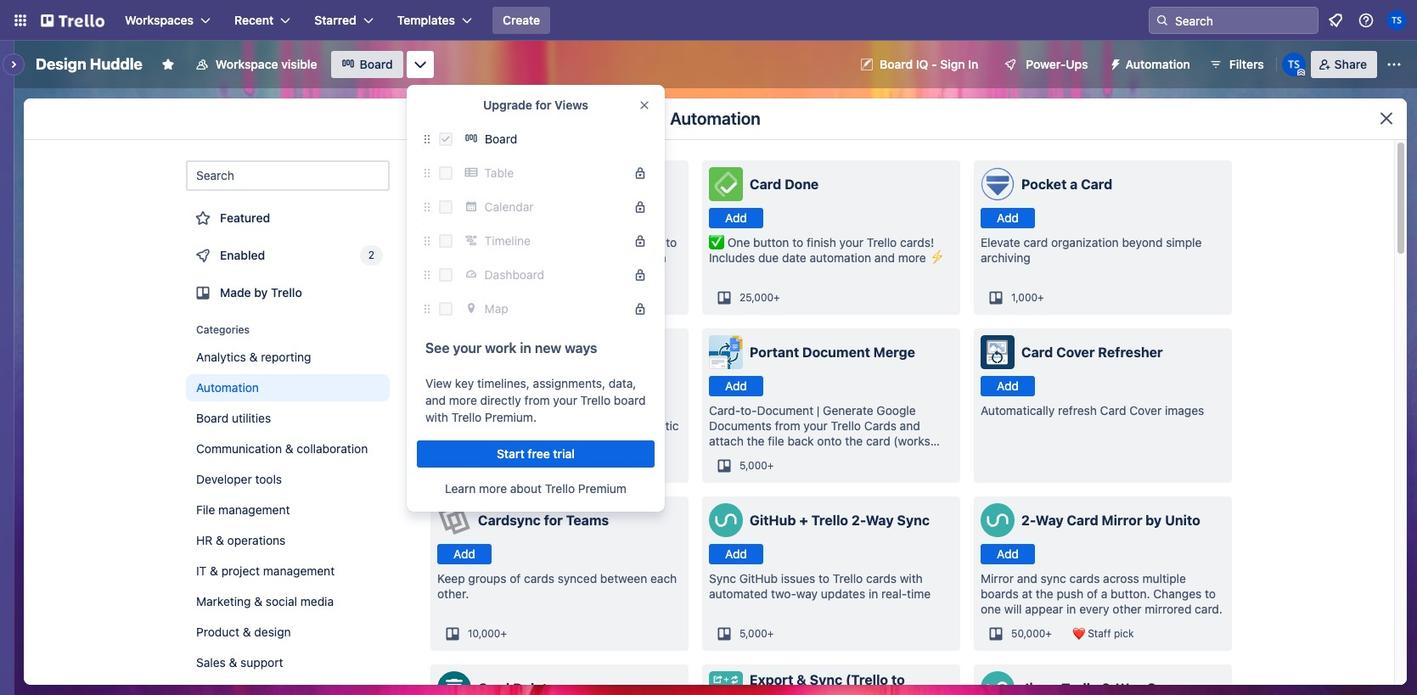 Task type: locate. For each thing, give the bounding box(es) containing it.
+ down elevate card organization beyond simple archiving
[[1038, 291, 1045, 304]]

apploye inside connect apploye time tracker and trello to make project & time management smooth as well as effortless.
[[487, 235, 532, 250]]

mirror up boards
[[981, 572, 1014, 586]]

visible
[[281, 57, 317, 71]]

2 horizontal spatial cards
[[1070, 572, 1100, 586]]

1 5,000 + from the top
[[740, 460, 774, 472]]

card-
[[709, 404, 741, 418]]

board link down views at the left top of page
[[460, 126, 655, 153]]

each
[[651, 572, 677, 586]]

card right pocket
[[1081, 177, 1113, 192]]

1 horizontal spatial google
[[877, 404, 916, 418]]

github up issues
[[750, 513, 796, 528]]

0 horizontal spatial 2-
[[852, 513, 866, 528]]

as down make
[[437, 266, 450, 280]]

keep groups of cards synced between each other.
[[437, 572, 677, 601]]

github up automated
[[740, 572, 778, 586]]

automation up board utilities
[[196, 381, 259, 395]]

0 vertical spatial card
[[1024, 235, 1048, 250]]

card up push
[[1067, 513, 1099, 528]]

by right made
[[254, 285, 268, 300]]

& right sales at the left
[[229, 656, 237, 670]]

add button for github + trello 2-way sync
[[709, 545, 764, 565]]

1 vertical spatial document
[[757, 404, 814, 418]]

time up "effortless."
[[523, 251, 547, 265]]

as right well
[[478, 266, 490, 280]]

apploye inside trello time tracking by apploye
[[478, 185, 532, 200]]

and inside mirror and sync cards across multiple boards at the push of a button. changes to one will appear in every other mirrored card.
[[1017, 572, 1038, 586]]

customize views image
[[412, 56, 429, 73]]

and up "at"
[[1017, 572, 1038, 586]]

1 horizontal spatial as
[[478, 266, 490, 280]]

simple
[[1167, 235, 1202, 250]]

& for export & sync (trello to google sheets)
[[797, 673, 807, 688]]

❤️ staff pick
[[1073, 628, 1134, 641]]

add button up boards
[[981, 545, 1036, 565]]

0 vertical spatial a
[[1070, 177, 1078, 192]]

& for marketing & social media
[[254, 595, 263, 609]]

✅ one button to finish your trello cards! includes due date automation and more ⚡️
[[709, 235, 945, 265]]

+ left start
[[487, 460, 494, 472]]

from up premium.
[[525, 393, 550, 408]]

1 horizontal spatial cover
[[1130, 404, 1162, 418]]

5,000 for portant document merge
[[740, 460, 768, 472]]

0 vertical spatial 500 +
[[468, 291, 494, 304]]

0 vertical spatial google
[[877, 404, 916, 418]]

0 vertical spatial 5,000
[[740, 460, 768, 472]]

1 horizontal spatial card
[[1024, 235, 1048, 250]]

from
[[525, 393, 550, 408], [775, 419, 801, 433]]

0 vertical spatial in
[[520, 341, 532, 356]]

2 horizontal spatial by
[[1146, 513, 1162, 528]]

to up updates
[[819, 572, 830, 586]]

to-
[[741, 404, 757, 418]]

1 vertical spatial of
[[1087, 587, 1098, 601]]

500 + down well
[[468, 291, 494, 304]]

templates
[[397, 13, 455, 27]]

1 horizontal spatial 2-
[[1022, 513, 1036, 528]]

board utilities
[[196, 411, 271, 426]]

1 horizontal spatial the
[[845, 434, 863, 449]]

add button for 2-way card mirror by unito
[[981, 545, 1036, 565]]

communication & collaboration
[[196, 442, 368, 456]]

cards inside 'keep groups of cards synced between each other.'
[[524, 572, 555, 586]]

& right analytics
[[249, 350, 258, 364]]

5,000 + for github + trello 2-way sync
[[740, 628, 774, 641]]

card inside card-to-document | generate google documents from your trello cards and attach the file back onto the card (works with custom fields)
[[866, 434, 891, 449]]

generate
[[823, 404, 874, 418]]

project down timeline
[[470, 251, 509, 265]]

automation inside 'link'
[[196, 381, 259, 395]]

a right pocket
[[1070, 177, 1078, 192]]

mirror inside mirror and sync cards across multiple boards at the push of a button. changes to one will appear in every other mirrored card.
[[981, 572, 1014, 586]]

add button for pocket a card
[[981, 208, 1036, 229]]

1 horizontal spatial project
[[470, 251, 509, 265]]

document up file
[[757, 404, 814, 418]]

0 horizontal spatial sync
[[709, 572, 736, 586]]

dashboard
[[485, 268, 545, 282]]

1 vertical spatial project
[[221, 564, 260, 579]]

add up one
[[726, 211, 747, 225]]

1 vertical spatial github
[[740, 572, 778, 586]]

work
[[485, 341, 517, 356]]

1 horizontal spatial of
[[1087, 587, 1098, 601]]

0 vertical spatial automation
[[1126, 57, 1191, 71]]

cardsync
[[478, 513, 541, 528]]

0 vertical spatial for
[[536, 98, 552, 112]]

1 vertical spatial google
[[750, 690, 797, 696]]

add up 'supercharge'
[[454, 379, 476, 393]]

the up appear on the bottom right of the page
[[1036, 587, 1054, 601]]

0 horizontal spatial cover
[[1057, 345, 1095, 360]]

0 horizontal spatial project
[[221, 564, 260, 579]]

with
[[561, 404, 584, 418], [426, 410, 449, 425], [709, 449, 732, 464], [900, 572, 923, 586]]

map
[[485, 302, 509, 316]]

& up sheets)
[[797, 673, 807, 688]]

a up every
[[1102, 587, 1108, 601]]

communication & collaboration link
[[186, 436, 390, 463]]

0 vertical spatial board link
[[331, 51, 403, 78]]

0 vertical spatial management
[[550, 251, 622, 265]]

2 5,000 + from the top
[[740, 628, 774, 641]]

2 vertical spatial for
[[544, 513, 563, 528]]

add for cardsync for teams
[[454, 547, 476, 562]]

automation down search icon at the top right of page
[[1126, 57, 1191, 71]]

file
[[768, 434, 785, 449]]

sync inside the sync github issues to trello cards with automated two-way updates in real-time
[[709, 572, 736, 586]]

way up sync
[[1036, 513, 1064, 528]]

5,000 + down automated
[[740, 628, 774, 641]]

0 vertical spatial time
[[518, 168, 551, 183]]

product & design
[[196, 625, 291, 640]]

cards for 2-
[[1070, 572, 1100, 586]]

1 vertical spatial time
[[535, 235, 562, 250]]

1 vertical spatial mirror
[[981, 572, 1014, 586]]

for down the enhanced
[[496, 434, 511, 449]]

1 horizontal spatial sync
[[810, 673, 843, 688]]

500 + for trello time tracking by apploye
[[468, 291, 494, 304]]

+ for autoplan
[[487, 460, 494, 472]]

+ down file
[[768, 460, 774, 472]]

2 vertical spatial more
[[479, 482, 507, 496]]

500 for trello time tracking by apploye
[[468, 291, 487, 304]]

trello left cards!
[[867, 235, 897, 250]]

sync up real-
[[897, 513, 930, 528]]

for for cardsync
[[544, 513, 563, 528]]

to up card.
[[1205, 587, 1216, 601]]

2 horizontal spatial more
[[899, 251, 927, 265]]

will
[[1005, 602, 1022, 617]]

trello inside trello time tracking by apploye
[[478, 168, 515, 183]]

1 cards from the left
[[524, 572, 555, 586]]

tara schultz (taraschultz7) image
[[1387, 10, 1408, 31]]

time right updates
[[907, 587, 931, 601]]

portant
[[750, 345, 799, 360]]

board link down starred dropdown button
[[331, 51, 403, 78]]

1 horizontal spatial cards
[[867, 572, 897, 586]]

2-way card mirror by unito
[[1022, 513, 1201, 528]]

0 horizontal spatial automation
[[196, 381, 259, 395]]

with down attach
[[709, 449, 732, 464]]

1 vertical spatial 5,000
[[740, 628, 768, 641]]

add up elevate
[[997, 211, 1019, 225]]

add button up one
[[709, 208, 764, 229]]

1 vertical spatial a
[[1102, 587, 1108, 601]]

in down push
[[1067, 602, 1077, 617]]

2 horizontal spatial in
[[1067, 602, 1077, 617]]

autoplan
[[478, 345, 538, 360]]

management up operations on the bottom
[[218, 503, 290, 517]]

for left teams on the left of page
[[544, 513, 563, 528]]

to up smooth
[[666, 235, 677, 250]]

automation link
[[186, 375, 390, 402]]

add for github + trello 2-way sync
[[726, 547, 747, 562]]

1 vertical spatial 500
[[468, 460, 487, 472]]

0 horizontal spatial of
[[510, 572, 521, 586]]

5,000 + down file
[[740, 460, 774, 472]]

1 horizontal spatial in
[[869, 587, 879, 601]]

trello inside connect apploye time tracker and trello to make project & time management smooth as well as effortless.
[[633, 235, 663, 250]]

trello down generate
[[831, 419, 861, 433]]

google up cards
[[877, 404, 916, 418]]

it
[[196, 564, 207, 579]]

add for pocket a card
[[997, 211, 1019, 225]]

in inside the sync github issues to trello cards with automated two-way updates in real-time
[[869, 587, 879, 601]]

in left new
[[520, 341, 532, 356]]

0 vertical spatial cover
[[1057, 345, 1095, 360]]

automatic
[[625, 419, 679, 433]]

2 horizontal spatial the
[[1036, 587, 1054, 601]]

0 horizontal spatial google
[[750, 690, 797, 696]]

automation
[[810, 251, 872, 265]]

2 2- from the left
[[1022, 513, 1036, 528]]

your inside view key timelines, assignments, data, and more directly from your trello board with trello premium.
[[553, 393, 578, 408]]

time inside connect apploye time tracker and trello to make project & time management smooth as well as effortless.
[[523, 251, 547, 265]]

0 horizontal spatial more
[[449, 393, 477, 408]]

your down |
[[804, 419, 828, 433]]

5,000 down automated
[[740, 628, 768, 641]]

2 cards from the left
[[867, 572, 897, 586]]

view
[[426, 376, 452, 391]]

trello down assignments,
[[581, 393, 611, 408]]

2 5,000 from the top
[[740, 628, 768, 641]]

add button up elevate
[[981, 208, 1036, 229]]

add button up keep
[[437, 545, 492, 565]]

card up archiving
[[1024, 235, 1048, 250]]

cards left synced at the bottom of the page
[[524, 572, 555, 586]]

file management link
[[186, 497, 390, 524]]

1 horizontal spatial automation
[[671, 109, 761, 128]]

workspaces
[[125, 13, 194, 27]]

google
[[877, 404, 916, 418], [750, 690, 797, 696]]

0 horizontal spatial way
[[866, 513, 894, 528]]

with up real-
[[900, 572, 923, 586]]

0 vertical spatial mirror
[[1102, 513, 1143, 528]]

add for portant document merge
[[726, 379, 747, 393]]

more down key
[[449, 393, 477, 408]]

0 vertical spatial time
[[523, 251, 547, 265]]

in inside mirror and sync cards across multiple boards at the push of a button. changes to one will appear in every other mirrored card.
[[1067, 602, 1077, 617]]

3 cards from the left
[[1070, 572, 1100, 586]]

board left utilities
[[196, 411, 229, 426]]

for inside supercharge planning with ai-generated tasks, enhanced descriptions and automatic checklists for your trello boards!
[[496, 434, 511, 449]]

add button up connect at the top left of the page
[[437, 208, 492, 229]]

(trello
[[846, 673, 889, 688]]

document left merge
[[803, 345, 871, 360]]

and down view
[[426, 393, 446, 408]]

automation
[[1126, 57, 1191, 71], [671, 109, 761, 128], [196, 381, 259, 395]]

+ for portant document merge
[[768, 460, 774, 472]]

and inside view key timelines, assignments, data, and more directly from your trello board with trello premium.
[[426, 393, 446, 408]]

well
[[453, 266, 475, 280]]

0 horizontal spatial by
[[254, 285, 268, 300]]

automation right close popover image
[[671, 109, 761, 128]]

connect
[[437, 235, 484, 250]]

more inside ✅ one button to finish your trello cards! includes due date automation and more ⚡️
[[899, 251, 927, 265]]

card-to-document | generate google documents from your trello cards and attach the file back onto the card (works with custom fields)
[[709, 404, 931, 464]]

google down export
[[750, 690, 797, 696]]

500 for autoplan
[[468, 460, 487, 472]]

management down tracker
[[550, 251, 622, 265]]

2 500 from the top
[[468, 460, 487, 472]]

0 vertical spatial document
[[803, 345, 871, 360]]

hr & operations
[[196, 533, 286, 548]]

the right onto
[[845, 434, 863, 449]]

1 horizontal spatial by
[[615, 168, 631, 183]]

your inside supercharge planning with ai-generated tasks, enhanced descriptions and automatic checklists for your trello boards!
[[514, 434, 538, 449]]

add up card-
[[726, 379, 747, 393]]

from up file
[[775, 419, 801, 433]]

0 vertical spatial of
[[510, 572, 521, 586]]

the up custom
[[747, 434, 765, 449]]

finish
[[807, 235, 837, 250]]

board iq - sign in button
[[851, 51, 989, 78]]

0 vertical spatial more
[[899, 251, 927, 265]]

2 vertical spatial sync
[[810, 673, 843, 688]]

1 vertical spatial more
[[449, 393, 477, 408]]

google inside card-to-document | generate google documents from your trello cards and attach the file back onto the card (works with custom fields)
[[877, 404, 916, 418]]

0 vertical spatial github
[[750, 513, 796, 528]]

document
[[803, 345, 871, 360], [757, 404, 814, 418]]

made by trello link
[[186, 276, 390, 310]]

1 as from the left
[[437, 266, 450, 280]]

time left tracker
[[535, 235, 562, 250]]

|
[[817, 404, 820, 418]]

design huddle
[[36, 55, 143, 73]]

1 500 from the top
[[468, 291, 487, 304]]

1,000 +
[[1012, 291, 1045, 304]]

with down view
[[426, 410, 449, 425]]

0 vertical spatial 5,000 +
[[740, 460, 774, 472]]

25,000 +
[[740, 291, 780, 304]]

1 vertical spatial apploye
[[487, 235, 532, 250]]

cards inside mirror and sync cards across multiple boards at the push of a button. changes to one will appear in every other mirrored card.
[[1070, 572, 1100, 586]]

for for upgrade
[[536, 98, 552, 112]]

cards for cardsync
[[524, 572, 555, 586]]

by right the tracking
[[615, 168, 631, 183]]

trello right made
[[271, 285, 302, 300]]

and inside supercharge planning with ai-generated tasks, enhanced descriptions and automatic checklists for your trello boards!
[[601, 419, 621, 433]]

project inside connect apploye time tracker and trello to make project & time management smooth as well as effortless.
[[470, 251, 509, 265]]

made by trello
[[220, 285, 302, 300]]

0 horizontal spatial mirror
[[981, 572, 1014, 586]]

starred button
[[304, 7, 384, 34]]

2 vertical spatial management
[[263, 564, 335, 579]]

cover left refresher
[[1057, 345, 1095, 360]]

more down cards!
[[899, 251, 927, 265]]

to inside "export & sync (trello to google sheets)"
[[892, 673, 905, 688]]

1 vertical spatial in
[[869, 587, 879, 601]]

+ for trello time tracking by apploye
[[487, 291, 494, 304]]

1 vertical spatial card
[[866, 434, 891, 449]]

1 horizontal spatial board link
[[460, 126, 655, 153]]

5,000 down attach
[[740, 460, 768, 472]]

add button up automated
[[709, 545, 764, 565]]

time inside connect apploye time tracker and trello to make project & time management smooth as well as effortless.
[[535, 235, 562, 250]]

1 5,000 from the top
[[740, 460, 768, 472]]

1 vertical spatial 5,000 +
[[740, 628, 774, 641]]

1 vertical spatial board link
[[460, 126, 655, 153]]

more inside learn more about trello premium link
[[479, 482, 507, 496]]

button
[[754, 235, 790, 250]]

1 horizontal spatial way
[[1036, 513, 1064, 528]]

2 horizontal spatial sync
[[897, 513, 930, 528]]

1 2- from the left
[[852, 513, 866, 528]]

0 vertical spatial apploye
[[478, 185, 532, 200]]

0 horizontal spatial cards
[[524, 572, 555, 586]]

google inside "export & sync (trello to google sheets)"
[[750, 690, 797, 696]]

your down assignments,
[[553, 393, 578, 408]]

more inside view key timelines, assignments, data, and more directly from your trello board with trello premium.
[[449, 393, 477, 408]]

with inside view key timelines, assignments, data, and more directly from your trello board with trello premium.
[[426, 410, 449, 425]]

2- up updates
[[852, 513, 866, 528]]

starred
[[315, 13, 357, 27]]

to inside connect apploye time tracker and trello to make project & time management smooth as well as effortless.
[[666, 235, 677, 250]]

2 vertical spatial in
[[1067, 602, 1077, 617]]

0 vertical spatial 500
[[468, 291, 487, 304]]

25,000
[[740, 291, 774, 304]]

issues
[[781, 572, 816, 586]]

& inside "export & sync (trello to google sheets)"
[[797, 673, 807, 688]]

1 500 + from the top
[[468, 291, 494, 304]]

portant document merge
[[750, 345, 916, 360]]

more
[[899, 251, 927, 265], [449, 393, 477, 408], [479, 482, 507, 496]]

1 vertical spatial 500 +
[[468, 460, 494, 472]]

way
[[866, 513, 894, 528], [1036, 513, 1064, 528]]

pocket
[[1022, 177, 1067, 192]]

trello inside the sync github issues to trello cards with automated two-way updates in real-time
[[833, 572, 863, 586]]

500 + down checklists at the left of the page
[[468, 460, 494, 472]]

recent
[[235, 13, 274, 27]]

0 vertical spatial from
[[525, 393, 550, 408]]

0 notifications image
[[1326, 10, 1346, 31]]

500 + for autoplan
[[468, 460, 494, 472]]

0 horizontal spatial card
[[866, 434, 891, 449]]

trello
[[478, 168, 515, 183], [633, 235, 663, 250], [867, 235, 897, 250], [271, 285, 302, 300], [581, 393, 611, 408], [452, 410, 482, 425], [831, 419, 861, 433], [541, 434, 571, 449], [545, 482, 575, 496], [812, 513, 849, 528], [833, 572, 863, 586]]

in left real-
[[869, 587, 879, 601]]

0 vertical spatial project
[[470, 251, 509, 265]]

500 down checklists at the left of the page
[[468, 460, 487, 472]]

card for automatically
[[1101, 404, 1127, 418]]

real-
[[882, 587, 907, 601]]

1 vertical spatial management
[[218, 503, 290, 517]]

the inside mirror and sync cards across multiple boards at the push of a button. changes to one will appear in every other mirrored card.
[[1036, 587, 1054, 601]]

with inside the sync github issues to trello cards with automated two-way updates in real-time
[[900, 572, 923, 586]]

sync up sheets)
[[810, 673, 843, 688]]

2 500 + from the top
[[468, 460, 494, 472]]

create button
[[493, 7, 551, 34]]

apploye down "table"
[[478, 185, 532, 200]]

marketing & social media
[[196, 595, 334, 609]]

1 way from the left
[[866, 513, 894, 528]]

& inside connect apploye time tracker and trello to make project & time management smooth as well as effortless.
[[512, 251, 520, 265]]

time right "table"
[[518, 168, 551, 183]]

fields)
[[781, 449, 818, 464]]

add for card cover refresher
[[997, 379, 1019, 393]]

2 vertical spatial automation
[[196, 381, 259, 395]]

1 vertical spatial automation
[[671, 109, 761, 128]]

1 horizontal spatial a
[[1102, 587, 1108, 601]]

with up descriptions
[[561, 404, 584, 418]]

& left design
[[243, 625, 251, 640]]

keep
[[437, 572, 465, 586]]

hr & operations link
[[186, 528, 390, 555]]

product & design link
[[186, 619, 390, 646]]

sync up automated
[[709, 572, 736, 586]]

1 horizontal spatial more
[[479, 482, 507, 496]]

a
[[1070, 177, 1078, 192], [1102, 587, 1108, 601]]

1 vertical spatial time
[[907, 587, 931, 601]]

and up boards!
[[601, 419, 621, 433]]

1 horizontal spatial time
[[907, 587, 931, 601]]

& for it & project management
[[210, 564, 218, 579]]

1 vertical spatial by
[[254, 285, 268, 300]]

media
[[301, 595, 334, 609]]

and up smooth
[[609, 235, 630, 250]]

0 horizontal spatial as
[[437, 266, 450, 280]]

and inside card-to-document | generate google documents from your trello cards and attach the file back onto the card (works with custom fields)
[[900, 419, 921, 433]]

merge
[[874, 345, 916, 360]]

close popover image
[[638, 99, 652, 112]]

card down cards
[[866, 434, 891, 449]]

board iq - sign in
[[880, 57, 979, 71]]

1 vertical spatial sync
[[709, 572, 736, 586]]

teams
[[566, 513, 609, 528]]

2 way from the left
[[1036, 513, 1064, 528]]

add for trello time tracking by apploye
[[454, 211, 476, 225]]

of right groups
[[510, 572, 521, 586]]

1 vertical spatial from
[[775, 419, 801, 433]]

+ down two-
[[768, 628, 774, 641]]

pocket a card
[[1022, 177, 1113, 192]]

add
[[454, 211, 476, 225], [726, 211, 747, 225], [997, 211, 1019, 225], [454, 379, 476, 393], [726, 379, 747, 393], [997, 379, 1019, 393], [454, 547, 476, 562], [726, 547, 747, 562], [997, 547, 1019, 562]]

& left social on the left of the page
[[254, 595, 263, 609]]

between
[[601, 572, 648, 586]]

cardsync for teams
[[478, 513, 609, 528]]

1 vertical spatial for
[[496, 434, 511, 449]]

& for sales & support
[[229, 656, 237, 670]]

& right "it"
[[210, 564, 218, 579]]

github inside the sync github issues to trello cards with automated two-way updates in real-time
[[740, 572, 778, 586]]

about
[[510, 482, 542, 496]]

free
[[528, 447, 550, 461]]

and inside ✅ one button to finish your trello cards! includes due date automation and more ⚡️
[[875, 251, 895, 265]]

5,000
[[740, 460, 768, 472], [740, 628, 768, 641]]

0 horizontal spatial from
[[525, 393, 550, 408]]

0 vertical spatial by
[[615, 168, 631, 183]]

your inside card-to-document | generate google documents from your trello cards and attach the file back onto the card (works with custom fields)
[[804, 419, 828, 433]]

checklists
[[437, 434, 492, 449]]

other.
[[437, 587, 469, 601]]

export & sync (trello to google sheets)
[[750, 673, 905, 696]]

management inside file management link
[[218, 503, 290, 517]]

❤️
[[1073, 628, 1086, 641]]



Task type: vqa. For each thing, say whether or not it's contained in the screenshot.


Task type: describe. For each thing, give the bounding box(es) containing it.
supercharge planning with ai-generated tasks, enhanced descriptions and automatic checklists for your trello boards!
[[437, 404, 679, 449]]

board iq - sign in icon image
[[861, 59, 873, 71]]

add for card done
[[726, 211, 747, 225]]

add button for cardsync for teams
[[437, 545, 492, 565]]

add button for card cover refresher
[[981, 376, 1036, 397]]

a inside mirror and sync cards across multiple boards at the push of a button. changes to one will appear in every other mirrored card.
[[1102, 587, 1108, 601]]

images
[[1166, 404, 1205, 418]]

by inside trello time tracking by apploye
[[615, 168, 631, 183]]

50,000
[[1012, 628, 1046, 641]]

from inside card-to-document | generate google documents from your trello cards and attach the file back onto the card (works with custom fields)
[[775, 419, 801, 433]]

board
[[614, 393, 646, 408]]

card left "done"
[[750, 177, 782, 192]]

data,
[[609, 376, 637, 391]]

document inside card-to-document | generate google documents from your trello cards and attach the file back onto the card (works with custom fields)
[[757, 404, 814, 418]]

0 horizontal spatial board link
[[331, 51, 403, 78]]

and inside connect apploye time tracker and trello to make project & time management smooth as well as effortless.
[[609, 235, 630, 250]]

time inside the sync github issues to trello cards with automated two-way updates in real-time
[[907, 587, 931, 601]]

back to home image
[[41, 7, 104, 34]]

to inside mirror and sync cards across multiple boards at the push of a button. changes to one will appear in every other mirrored card.
[[1205, 587, 1216, 601]]

automation button
[[1102, 51, 1201, 78]]

appear
[[1026, 602, 1064, 617]]

ups
[[1066, 57, 1089, 71]]

share button
[[1311, 51, 1378, 78]]

(works
[[894, 434, 931, 449]]

descriptions
[[530, 419, 598, 433]]

premium
[[578, 482, 627, 496]]

board utilities link
[[186, 405, 390, 432]]

cards
[[865, 419, 897, 433]]

1,000
[[1012, 291, 1038, 304]]

add button for card done
[[709, 208, 764, 229]]

elevate
[[981, 235, 1021, 250]]

categories
[[196, 324, 250, 336]]

across
[[1104, 572, 1140, 586]]

trello inside ✅ one button to finish your trello cards! includes due date automation and more ⚡️
[[867, 235, 897, 250]]

with inside card-to-document | generate google documents from your trello cards and attach the file back onto the card (works with custom fields)
[[709, 449, 732, 464]]

supercharge
[[437, 404, 508, 418]]

it & project management link
[[186, 558, 390, 585]]

refresher
[[1099, 345, 1163, 360]]

google for card-to-document | generate google documents from your trello cards and attach the file back onto the card (works with custom fields)
[[877, 404, 916, 418]]

automatically refresh card cover images
[[981, 404, 1205, 418]]

card down 1,000 + at right top
[[1022, 345, 1054, 360]]

filters
[[1230, 57, 1265, 71]]

due
[[759, 251, 779, 265]]

developer tools link
[[186, 466, 390, 494]]

sales & support link
[[186, 650, 390, 677]]

5,000 + for portant document merge
[[740, 460, 774, 472]]

of inside mirror and sync cards across multiple boards at the push of a button. changes to one will appear in every other mirrored card.
[[1087, 587, 1098, 601]]

sm image
[[1102, 51, 1126, 75]]

Search text field
[[186, 161, 390, 191]]

+ for cardsync for teams
[[501, 628, 507, 641]]

ai-
[[587, 404, 603, 418]]

make
[[437, 251, 467, 265]]

5,000 for github + trello 2-way sync
[[740, 628, 768, 641]]

to inside the sync github issues to trello cards with automated two-way updates in real-time
[[819, 572, 830, 586]]

one
[[728, 235, 750, 250]]

+ up issues
[[800, 513, 808, 528]]

card cover refresher
[[1022, 345, 1163, 360]]

add button for portant document merge
[[709, 376, 764, 397]]

your right see
[[453, 341, 482, 356]]

0 vertical spatial sync
[[897, 513, 930, 528]]

refresh
[[1058, 404, 1097, 418]]

0 horizontal spatial a
[[1070, 177, 1078, 192]]

& for product & design
[[243, 625, 251, 640]]

sync inside "export & sync (trello to google sheets)"
[[810, 673, 843, 688]]

marketing & social media link
[[186, 589, 390, 616]]

push
[[1057, 587, 1084, 601]]

board inside button
[[880, 57, 913, 71]]

it & project management
[[196, 564, 335, 579]]

trello inside supercharge planning with ai-generated tasks, enhanced descriptions and automatic checklists for your trello boards!
[[541, 434, 571, 449]]

planning
[[511, 404, 558, 418]]

& for communication & collaboration
[[285, 442, 294, 456]]

Board name text field
[[27, 51, 151, 78]]

0 horizontal spatial the
[[747, 434, 765, 449]]

⚡️
[[930, 251, 945, 265]]

trello right the about
[[545, 482, 575, 496]]

star or unstar board image
[[161, 58, 175, 71]]

sales
[[196, 656, 226, 670]]

✅
[[709, 235, 725, 250]]

groups
[[468, 572, 507, 586]]

learn more about trello premium
[[445, 482, 627, 496]]

recent button
[[224, 7, 301, 34]]

trello inside card-to-document | generate google documents from your trello cards and attach the file back onto the card (works with custom fields)
[[831, 419, 861, 433]]

mirror and sync cards across multiple boards at the push of a button. changes to one will appear in every other mirrored card.
[[981, 572, 1223, 617]]

time inside trello time tracking by apploye
[[518, 168, 551, 183]]

+ for card done
[[774, 291, 780, 304]]

tasks,
[[437, 419, 470, 433]]

add button for trello time tracking by apploye
[[437, 208, 492, 229]]

of inside 'keep groups of cards synced between each other.'
[[510, 572, 521, 586]]

analytics
[[196, 350, 246, 364]]

templates button
[[387, 7, 483, 34]]

workspace visible button
[[185, 51, 328, 78]]

to inside ✅ one button to finish your trello cards! includes due date automation and more ⚡️
[[793, 235, 804, 250]]

file management
[[196, 503, 290, 517]]

+ down appear on the bottom right of the page
[[1046, 628, 1052, 641]]

board left 'customize views' icon
[[360, 57, 393, 71]]

google for export & sync (trello to google sheets)
[[750, 690, 797, 696]]

learn
[[445, 482, 476, 496]]

trello up issues
[[812, 513, 849, 528]]

ways
[[565, 341, 598, 356]]

management inside it & project management link
[[263, 564, 335, 579]]

communication
[[196, 442, 282, 456]]

table
[[485, 166, 514, 180]]

includes
[[709, 251, 755, 265]]

elevate card organization beyond simple archiving
[[981, 235, 1202, 265]]

search image
[[1156, 14, 1170, 27]]

other
[[1113, 602, 1142, 617]]

cards inside the sync github issues to trello cards with automated two-way updates in real-time
[[867, 572, 897, 586]]

timeline
[[485, 234, 531, 248]]

primary element
[[0, 0, 1418, 41]]

back
[[788, 434, 814, 449]]

share
[[1335, 57, 1368, 71]]

tools
[[255, 472, 282, 487]]

automation inside button
[[1126, 57, 1191, 71]]

your inside ✅ one button to finish your trello cards! includes due date automation and more ⚡️
[[840, 235, 864, 250]]

timelines,
[[477, 376, 530, 391]]

card for pocket
[[1081, 177, 1113, 192]]

this member is an admin of this board. image
[[1298, 69, 1305, 76]]

board up "table"
[[485, 132, 517, 146]]

automatically
[[981, 404, 1055, 418]]

start
[[497, 447, 525, 461]]

generated
[[603, 404, 660, 418]]

add for autoplan
[[454, 379, 476, 393]]

made
[[220, 285, 251, 300]]

staff
[[1088, 628, 1112, 641]]

+ for pocket a card
[[1038, 291, 1045, 304]]

add button for autoplan
[[437, 376, 492, 397]]

effortless.
[[493, 266, 549, 280]]

add for 2-way card mirror by unito
[[997, 547, 1019, 562]]

trello up checklists at the left of the page
[[452, 410, 482, 425]]

& for analytics & reporting
[[249, 350, 258, 364]]

by inside the made by trello link
[[254, 285, 268, 300]]

with inside supercharge planning with ai-generated tasks, enhanced descriptions and automatic checklists for your trello boards!
[[561, 404, 584, 418]]

Search field
[[1170, 8, 1318, 33]]

1 vertical spatial cover
[[1130, 404, 1162, 418]]

power-
[[1026, 57, 1066, 71]]

pick
[[1114, 628, 1134, 641]]

tracking
[[554, 168, 611, 183]]

card inside elevate card organization beyond simple archiving
[[1024, 235, 1048, 250]]

marketing
[[196, 595, 251, 609]]

attach
[[709, 434, 744, 449]]

& for hr & operations
[[216, 533, 224, 548]]

management inside connect apploye time tracker and trello to make project & time management smooth as well as effortless.
[[550, 251, 622, 265]]

see
[[426, 341, 450, 356]]

0 horizontal spatial in
[[520, 341, 532, 356]]

1 horizontal spatial mirror
[[1102, 513, 1143, 528]]

beyond
[[1123, 235, 1163, 250]]

open information menu image
[[1358, 12, 1375, 29]]

power-ups button
[[992, 51, 1099, 78]]

show menu image
[[1386, 56, 1403, 73]]

workspaces button
[[115, 7, 221, 34]]

card.
[[1195, 602, 1223, 617]]

10,000
[[468, 628, 501, 641]]

reporting
[[261, 350, 311, 364]]

file
[[196, 503, 215, 517]]

every
[[1080, 602, 1110, 617]]

connect apploye time tracker and trello to make project & time management smooth as well as effortless.
[[437, 235, 677, 280]]

2 as from the left
[[478, 266, 490, 280]]

view key timelines, assignments, data, and more directly from your trello board with trello premium.
[[426, 376, 646, 425]]

directly
[[480, 393, 521, 408]]

+ for github + trello 2-way sync
[[768, 628, 774, 641]]

card for 2-
[[1067, 513, 1099, 528]]

sign
[[941, 57, 965, 71]]

from inside view key timelines, assignments, data, and more directly from your trello board with trello premium.
[[525, 393, 550, 408]]

tara schultz (taraschultz7) image
[[1282, 53, 1306, 76]]



